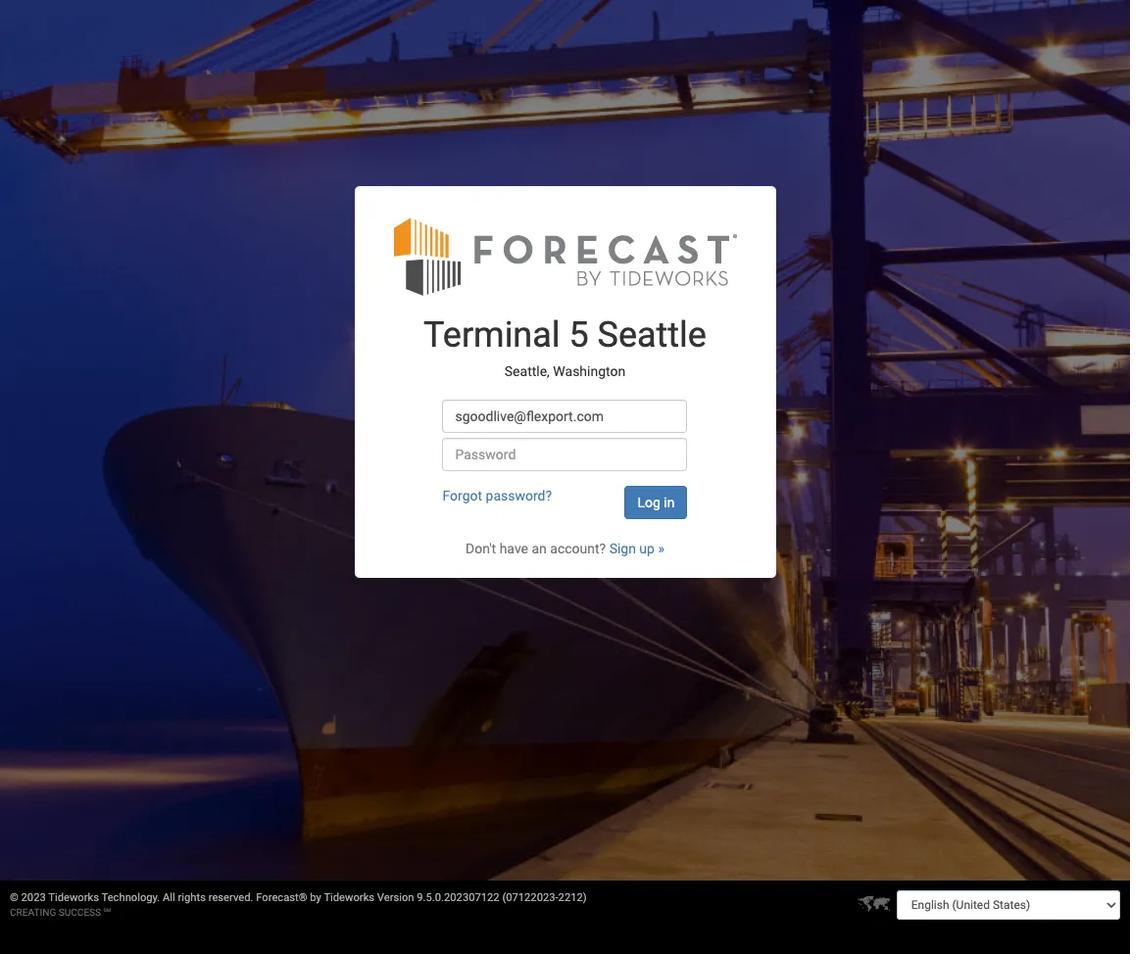 Task type: locate. For each thing, give the bounding box(es) containing it.
log in button
[[625, 486, 688, 519]]

reserved.
[[208, 892, 253, 905]]

an
[[532, 541, 547, 556]]

don't
[[466, 541, 496, 556]]

tideworks right by
[[324, 892, 375, 905]]

1 horizontal spatial tideworks
[[324, 892, 375, 905]]

forecast® by tideworks image
[[394, 215, 737, 297]]

rights
[[178, 892, 206, 905]]

0 horizontal spatial tideworks
[[48, 892, 99, 905]]

9.5.0.202307122
[[417, 892, 500, 905]]

version
[[377, 892, 414, 905]]

tideworks up success
[[48, 892, 99, 905]]

forgot
[[443, 488, 482, 503]]

5
[[569, 314, 589, 355]]

technology.
[[101, 892, 160, 905]]

seattle,
[[505, 364, 550, 380]]

2023
[[21, 892, 46, 905]]

all
[[163, 892, 175, 905]]

tideworks
[[48, 892, 99, 905], [324, 892, 375, 905]]

account?
[[550, 541, 606, 556]]

terminal
[[424, 314, 560, 355]]

sign up » link
[[609, 541, 665, 556]]

have
[[500, 541, 528, 556]]

2212)
[[558, 892, 587, 905]]

up
[[639, 541, 655, 556]]



Task type: describe. For each thing, give the bounding box(es) containing it.
forgot password? log in
[[443, 488, 675, 510]]

©
[[10, 892, 18, 905]]

℠
[[103, 908, 111, 918]]

© 2023 tideworks technology. all rights reserved. forecast® by tideworks version 9.5.0.202307122 (07122023-2212) creating success ℠
[[10, 892, 587, 918]]

terminal 5 seattle seattle, washington
[[424, 314, 707, 380]]

washington
[[553, 364, 626, 380]]

success
[[59, 908, 101, 918]]

sign
[[609, 541, 636, 556]]

forgot password? link
[[443, 488, 552, 503]]

in
[[664, 495, 675, 510]]

log
[[638, 495, 661, 510]]

creating
[[10, 908, 56, 918]]

Password password field
[[443, 438, 688, 471]]

by
[[310, 892, 321, 905]]

»
[[658, 541, 665, 556]]

seattle
[[598, 314, 707, 355]]

(07122023-
[[502, 892, 558, 905]]

Email or username text field
[[443, 400, 688, 433]]

password?
[[486, 488, 552, 503]]

2 tideworks from the left
[[324, 892, 375, 905]]

forecast®
[[256, 892, 307, 905]]

1 tideworks from the left
[[48, 892, 99, 905]]

don't have an account? sign up »
[[466, 541, 665, 556]]



Task type: vqa. For each thing, say whether or not it's contained in the screenshot.
Forecast® By Tideworks image at the top of the page
yes



